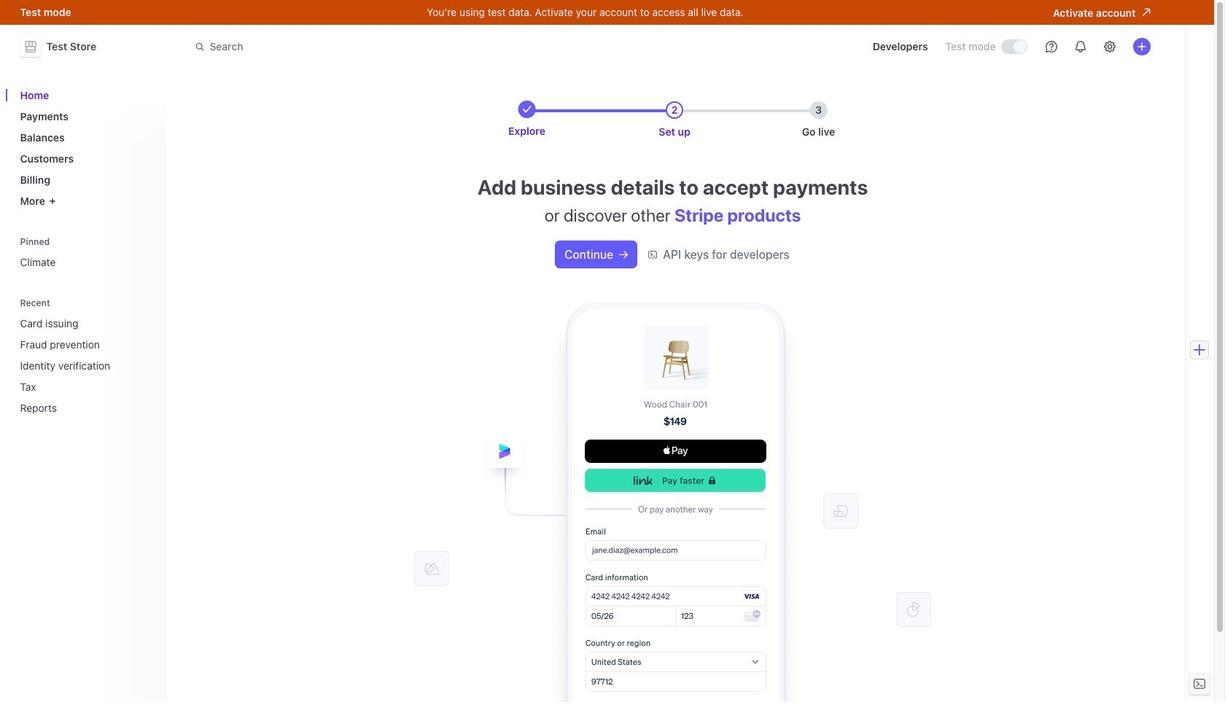Task type: vqa. For each thing, say whether or not it's contained in the screenshot.
Notifications image
yes



Task type: describe. For each thing, give the bounding box(es) containing it.
core navigation links element
[[14, 83, 157, 213]]

Search text field
[[186, 33, 598, 60]]

1 recent element from the top
[[14, 293, 157, 420]]

2 recent element from the top
[[14, 311, 157, 420]]



Task type: locate. For each thing, give the bounding box(es) containing it.
svg image
[[619, 250, 628, 259]]

recent element
[[14, 293, 157, 420], [14, 311, 157, 420]]

None search field
[[186, 33, 598, 60]]

pinned element
[[14, 232, 157, 274]]

clear history image
[[143, 299, 151, 307]]

notifications image
[[1075, 41, 1086, 53]]

settings image
[[1104, 41, 1116, 53]]

help image
[[1046, 41, 1057, 53]]

edit pins image
[[143, 237, 151, 246]]

Test mode checkbox
[[1002, 40, 1027, 53]]



